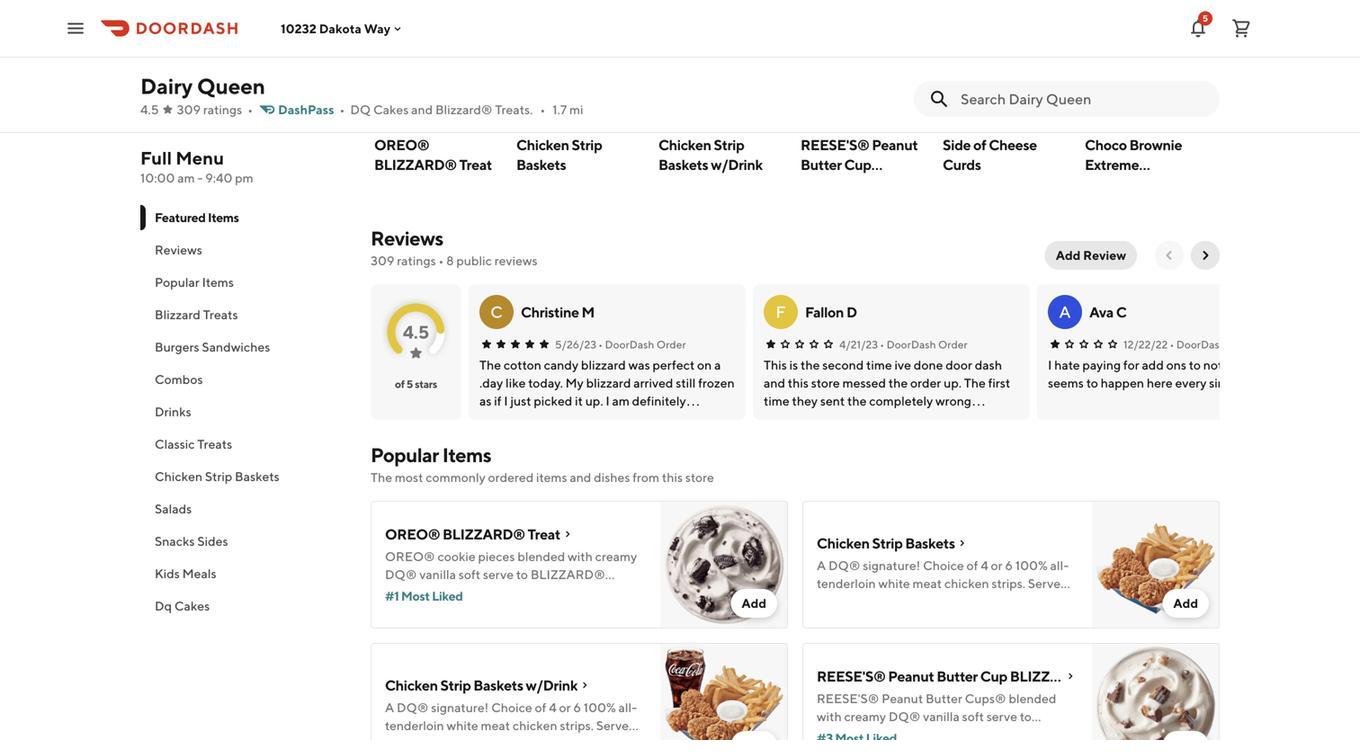 Task type: vqa. For each thing, say whether or not it's contained in the screenshot.
top Cup
yes



Task type: describe. For each thing, give the bounding box(es) containing it.
blizzard® inside the choco brownie extreme blizzard® treat
[[1085, 176, 1167, 193]]

review
[[1083, 248, 1126, 263]]

cakes for dq
[[373, 102, 409, 117]]

309 ratings •
[[177, 102, 253, 117]]

w/drink inside the chicken strip baskets w/drink
[[711, 156, 763, 173]]

dairy queen
[[140, 73, 265, 99]]

soft inside reese's® peanut butter cups® blended with creamy dq® vanilla soft serve to blizzard® perfection.
[[962, 709, 984, 724]]

309 inside reviews 309 ratings • 8 public reviews
[[371, 253, 394, 268]]

items
[[536, 470, 567, 485]]

dq® inside reese's® peanut butter cups® blended with creamy dq® vanilla soft serve to blizzard® perfection.
[[889, 709, 921, 724]]

classic
[[155, 437, 195, 452]]

dashpass
[[278, 102, 334, 117]]

drinks button
[[140, 396, 349, 428]]

0 horizontal spatial 4.5
[[140, 102, 159, 117]]

way
[[364, 21, 391, 36]]

4/21/23
[[839, 338, 878, 351]]

• doordash order for a
[[1170, 338, 1258, 351]]

peanut inside reese's® peanut butter cup blizzard® treat
[[872, 136, 918, 153]]

full
[[140, 148, 172, 169]]

am
[[177, 170, 195, 185]]

full menu 10:00 am - 9:40 pm
[[140, 148, 253, 185]]

butter inside reese's® peanut butter cups® blended with creamy dq® vanilla soft serve to blizzard® perfection.
[[926, 691, 963, 706]]

drinks
[[155, 404, 191, 419]]

sandwiches
[[202, 340, 270, 354]]

dq
[[155, 599, 172, 614]]

dashpass •
[[278, 102, 345, 117]]

snacks sides
[[155, 534, 228, 549]]

10:00
[[140, 170, 175, 185]]

10232
[[281, 21, 317, 36]]

#1 most liked
[[385, 589, 463, 604]]

combos
[[155, 372, 203, 387]]

chicken strip baskets w/drink button
[[655, 0, 797, 182]]

• left dq
[[340, 102, 345, 117]]

0 horizontal spatial 309
[[177, 102, 201, 117]]

sides
[[197, 534, 228, 549]]

dq cakes
[[155, 599, 210, 614]]

8
[[446, 253, 454, 268]]

cookie
[[438, 549, 476, 564]]

salads button
[[140, 493, 349, 525]]

0 horizontal spatial c
[[490, 302, 503, 322]]

items for popular items the most commonly ordered items and dishes from this store
[[442, 444, 491, 467]]

next image
[[1198, 248, 1213, 263]]

0 vertical spatial chicken strip baskets
[[516, 136, 602, 173]]

more
[[241, 31, 272, 46]]

blizzard® inside reese's® peanut butter cup blizzard® treat
[[801, 176, 883, 193]]

butter inside reese's® peanut butter cup blizzard® treat
[[801, 156, 842, 173]]

• doordash order for f
[[880, 338, 968, 351]]

choco brownie extreme blizzard® treat image
[[1085, 0, 1220, 128]]

to inside reese's® peanut butter cups® blended with creamy dq® vanilla soft serve to blizzard® perfection.
[[1020, 709, 1032, 724]]

creamy inside the oreo® cookie pieces blended with creamy dq® vanilla soft serve to blizzard® perfection.
[[595, 549, 637, 564]]

blended inside the oreo® cookie pieces blended with creamy dq® vanilla soft serve to blizzard® perfection.
[[518, 549, 565, 564]]

reviews
[[495, 253, 538, 268]]

reviews button
[[140, 234, 349, 266]]

from
[[633, 470, 660, 485]]

1 vertical spatial chicken strip baskets button
[[140, 461, 349, 493]]

most
[[401, 589, 430, 604]]

cakes for dq
[[174, 599, 210, 614]]

order for c
[[657, 338, 686, 351]]

extreme
[[1085, 156, 1139, 173]]

chicken strip baskets w/drink image inside chicken strip baskets w/drink button
[[659, 0, 794, 128]]

0 items, open order cart image
[[1231, 18, 1252, 39]]

commonly
[[426, 470, 486, 485]]

stars
[[415, 378, 437, 390]]

pm
[[235, 170, 253, 185]]

blizzard® inside oreo® blizzard® treat
[[374, 156, 457, 173]]

1 horizontal spatial chicken strip baskets image
[[1092, 501, 1220, 629]]

10232 dakota way button
[[281, 21, 405, 36]]

christine m
[[521, 304, 595, 321]]

popular items button
[[140, 266, 349, 299]]

f
[[776, 302, 786, 322]]

reese's® inside reese's® peanut butter cup blizzard® treat
[[801, 136, 869, 153]]

0 horizontal spatial chicken strip baskets
[[155, 469, 280, 484]]

0 horizontal spatial ratings
[[203, 102, 242, 117]]

previous image
[[1162, 248, 1177, 263]]

liked
[[432, 589, 463, 604]]

ava
[[1089, 304, 1114, 321]]

serve inside reese's® peanut butter cups® blended with creamy dq® vanilla soft serve to blizzard® perfection.
[[987, 709, 1017, 724]]

cups®
[[965, 691, 1006, 706]]

choco brownie extreme blizzard® treat
[[1085, 136, 1203, 193]]

d
[[847, 304, 857, 321]]

popular items
[[155, 275, 234, 290]]

perfection. inside reese's® peanut butter cups® blended with creamy dq® vanilla soft serve to blizzard® perfection.
[[894, 727, 957, 740]]

creamy inside reese's® peanut butter cups® blended with creamy dq® vanilla soft serve to blizzard® perfection.
[[844, 709, 886, 724]]

dq cakes and blizzard® treats. • 1.7 mi
[[350, 102, 583, 117]]

kids meals button
[[140, 558, 349, 590]]

add button for side of cheese curds
[[1021, 88, 1067, 117]]

doordash for c
[[605, 338, 655, 351]]

combos button
[[140, 363, 349, 396]]

reese's® peanut butter cups® blended with creamy dq® vanilla soft serve to blizzard® perfection.
[[817, 691, 1057, 740]]

Item Search search field
[[961, 89, 1206, 109]]

snacks sides button
[[140, 525, 349, 558]]

featured
[[155, 210, 206, 225]]

vanilla inside reese's® peanut butter cups® blended with creamy dq® vanilla soft serve to blizzard® perfection.
[[923, 709, 960, 724]]

popular for popular items the most commonly ordered items and dishes from this store
[[371, 444, 439, 467]]

blizzard treats button
[[140, 299, 349, 331]]

• right '4/21/23'
[[880, 338, 885, 351]]

popular items the most commonly ordered items and dishes from this store
[[371, 444, 714, 485]]

1 vertical spatial reese's® peanut butter cup blizzard® treat
[[817, 668, 1128, 685]]

see more button
[[141, 24, 348, 53]]

classic treats button
[[140, 428, 349, 461]]

vanilla inside the oreo® cookie pieces blended with creamy dq® vanilla soft serve to blizzard® perfection.
[[419, 567, 456, 582]]

add button for reese's® peanut butter cup blizzard® treat
[[878, 88, 925, 117]]

order for a
[[1228, 338, 1258, 351]]

soft inside the oreo® cookie pieces blended with creamy dq® vanilla soft serve to blizzard® perfection.
[[459, 567, 480, 582]]

kids
[[155, 566, 180, 581]]

9:40
[[205, 170, 233, 185]]

blended inside reese's® peanut butter cups® blended with creamy dq® vanilla soft serve to blizzard® perfection.
[[1009, 691, 1057, 706]]

side of cheese curds
[[943, 136, 1037, 173]]

curds
[[943, 156, 981, 173]]

blizzard treats
[[155, 307, 238, 322]]

dakota
[[319, 21, 362, 36]]

• inside reviews 309 ratings • 8 public reviews
[[439, 253, 444, 268]]

0 vertical spatial reese's® peanut butter cup blizzard® treat image
[[801, 0, 936, 128]]

add button for oreo® blizzard® treat
[[452, 88, 498, 117]]

see
[[217, 31, 239, 46]]

oreo® inside oreo® blizzard® treat
[[374, 136, 429, 153]]

oreo® inside the oreo® cookie pieces blended with creamy dq® vanilla soft serve to blizzard® perfection.
[[385, 549, 435, 564]]

12/22/22
[[1124, 338, 1168, 351]]

1 vertical spatial reese's® peanut butter cup blizzard® treat image
[[1092, 643, 1220, 740]]

1 vertical spatial 5
[[407, 378, 413, 390]]

notification bell image
[[1188, 18, 1209, 39]]

featured items
[[155, 210, 239, 225]]

fallon
[[805, 304, 844, 321]]

blizzard®
[[435, 102, 493, 117]]

baskets inside chicken strip baskets
[[516, 156, 566, 173]]

salads
[[155, 502, 192, 516]]

the
[[371, 470, 392, 485]]

dq cakes button
[[140, 590, 349, 623]]

0 vertical spatial reese's® peanut butter cup blizzard® treat
[[801, 136, 919, 193]]

0 vertical spatial oreo® blizzard® treat
[[374, 136, 492, 173]]



Task type: locate. For each thing, give the bounding box(es) containing it.
0 vertical spatial dq®
[[385, 567, 417, 582]]

• doordash order
[[598, 338, 686, 351], [880, 338, 968, 351], [1170, 338, 1258, 351]]

choco brownie extreme blizzard® treat button
[[1081, 0, 1224, 193]]

reese's®
[[801, 136, 869, 153], [817, 668, 886, 685], [817, 691, 879, 706]]

1 horizontal spatial of
[[973, 136, 986, 153]]

1 horizontal spatial chicken strip baskets button
[[513, 0, 655, 182]]

309 down reviews link
[[371, 253, 394, 268]]

and right items
[[570, 470, 591, 485]]

items up blizzard treats
[[202, 275, 234, 290]]

dq
[[350, 102, 371, 117]]

0 horizontal spatial soft
[[459, 567, 480, 582]]

•
[[248, 102, 253, 117], [340, 102, 345, 117], [540, 102, 545, 117], [439, 253, 444, 268], [598, 338, 603, 351], [880, 338, 885, 351], [1170, 338, 1174, 351]]

0 horizontal spatial w/drink
[[526, 677, 578, 694]]

309 down dairy queen
[[177, 102, 201, 117]]

1 vertical spatial chicken strip baskets w/drink image
[[660, 643, 788, 740]]

popular for popular items
[[155, 275, 200, 290]]

cup inside reese's® peanut butter cup blizzard® treat
[[844, 156, 871, 173]]

1 horizontal spatial reviews
[[371, 227, 443, 250]]

chicken strip baskets w/drink image
[[659, 0, 794, 128], [660, 643, 788, 740]]

popular inside button
[[155, 275, 200, 290]]

doordash right 12/22/22
[[1177, 338, 1226, 351]]

and
[[411, 102, 433, 117], [570, 470, 591, 485]]

add review
[[1056, 248, 1126, 263]]

4.5 down dairy
[[140, 102, 159, 117]]

0 horizontal spatial vanilla
[[419, 567, 456, 582]]

1 vertical spatial with
[[817, 709, 842, 724]]

1 • doordash order from the left
[[598, 338, 686, 351]]

3 doordash from the left
[[1177, 338, 1226, 351]]

items inside popular items the most commonly ordered items and dishes from this store
[[442, 444, 491, 467]]

reese's® peanut butter cup blizzard® treat
[[801, 136, 919, 193], [817, 668, 1128, 685]]

items for featured items
[[208, 210, 239, 225]]

0 vertical spatial oreo® blizzard® treat image
[[374, 0, 509, 128]]

0 horizontal spatial reviews
[[155, 242, 202, 257]]

0 vertical spatial blended
[[518, 549, 565, 564]]

2 order from the left
[[938, 338, 968, 351]]

0 horizontal spatial cup
[[844, 156, 871, 173]]

chicken strip baskets w/drink
[[659, 136, 763, 173], [385, 677, 578, 694]]

ratings inside reviews 309 ratings • 8 public reviews
[[397, 253, 436, 268]]

christine
[[521, 304, 579, 321]]

serve down cups®
[[987, 709, 1017, 724]]

0 vertical spatial reese's®
[[801, 136, 869, 153]]

doordash for a
[[1177, 338, 1226, 351]]

reviews for reviews
[[155, 242, 202, 257]]

brownie
[[1130, 136, 1182, 153]]

blizzard® inside reese's® peanut butter cups® blended with creamy dq® vanilla soft serve to blizzard® perfection.
[[817, 727, 892, 740]]

• doordash order for c
[[598, 338, 686, 351]]

1 horizontal spatial popular
[[371, 444, 439, 467]]

treats inside blizzard treats button
[[203, 307, 238, 322]]

fallon d
[[805, 304, 857, 321]]

order
[[657, 338, 686, 351], [938, 338, 968, 351], [1228, 338, 1258, 351]]

oreo®
[[374, 136, 429, 153], [385, 526, 440, 543], [385, 549, 435, 564]]

0 vertical spatial oreo®
[[374, 136, 429, 153]]

items up commonly
[[442, 444, 491, 467]]

0 vertical spatial of
[[973, 136, 986, 153]]

reviews inside reviews 309 ratings • 8 public reviews
[[371, 227, 443, 250]]

doordash for f
[[887, 338, 936, 351]]

1.7
[[553, 102, 567, 117]]

burgers
[[155, 340, 199, 354]]

0 vertical spatial with
[[568, 549, 593, 564]]

to
[[516, 567, 528, 582], [1020, 709, 1032, 724]]

most
[[395, 470, 423, 485]]

blended right cups®
[[1009, 691, 1057, 706]]

2 vertical spatial butter
[[926, 691, 963, 706]]

reviews inside button
[[155, 242, 202, 257]]

ordered
[[488, 470, 534, 485]]

peanut inside reese's® peanut butter cups® blended with creamy dq® vanilla soft serve to blizzard® perfection.
[[882, 691, 923, 706]]

0 horizontal spatial to
[[516, 567, 528, 582]]

0 horizontal spatial popular
[[155, 275, 200, 290]]

1 horizontal spatial cup
[[980, 668, 1008, 685]]

0 horizontal spatial serve
[[483, 567, 514, 582]]

mi
[[569, 102, 583, 117]]

popular
[[155, 275, 200, 290], [371, 444, 439, 467]]

chicken strip baskets image
[[516, 0, 651, 128], [1092, 501, 1220, 629]]

oreo® blizzard® treat image
[[374, 0, 509, 128], [660, 501, 788, 629]]

1 horizontal spatial soft
[[962, 709, 984, 724]]

1 vertical spatial perfection.
[[894, 727, 957, 740]]

items
[[208, 210, 239, 225], [202, 275, 234, 290], [442, 444, 491, 467]]

3 • doordash order from the left
[[1170, 338, 1258, 351]]

menu
[[176, 148, 224, 169]]

• doordash order right '4/21/23'
[[880, 338, 968, 351]]

0 horizontal spatial order
[[657, 338, 686, 351]]

0 horizontal spatial cakes
[[174, 599, 210, 614]]

chicken strip baskets w/drink inside chicken strip baskets w/drink button
[[659, 136, 763, 173]]

baskets inside the chicken strip baskets w/drink
[[659, 156, 708, 173]]

1 vertical spatial of
[[395, 378, 405, 390]]

1 vertical spatial oreo®
[[385, 526, 440, 543]]

to inside the oreo® cookie pieces blended with creamy dq® vanilla soft serve to blizzard® perfection.
[[516, 567, 528, 582]]

c right the ava
[[1116, 304, 1127, 321]]

0 horizontal spatial of
[[395, 378, 405, 390]]

1 horizontal spatial oreo® blizzard® treat image
[[660, 501, 788, 629]]

2 horizontal spatial doordash
[[1177, 338, 1226, 351]]

open menu image
[[65, 18, 86, 39]]

0 vertical spatial creamy
[[595, 549, 637, 564]]

0 vertical spatial butter
[[801, 156, 842, 173]]

items inside button
[[202, 275, 234, 290]]

add inside add review button
[[1056, 248, 1081, 263]]

10232 dakota way
[[281, 21, 391, 36]]

reviews 309 ratings • 8 public reviews
[[371, 227, 538, 268]]

2 doordash from the left
[[887, 338, 936, 351]]

creamy
[[595, 549, 637, 564], [844, 709, 886, 724]]

c
[[490, 302, 503, 322], [1116, 304, 1127, 321]]

0 vertical spatial 4.5
[[140, 102, 159, 117]]

1 vertical spatial butter
[[937, 668, 978, 685]]

reese's® peanut butter cup blizzard® treat image
[[801, 0, 936, 128], [1092, 643, 1220, 740]]

burgers sandwiches
[[155, 340, 270, 354]]

of inside side of cheese curds
[[973, 136, 986, 153]]

choco
[[1085, 136, 1127, 153]]

popular up most
[[371, 444, 439, 467]]

5 left 0 items, open order cart icon
[[1203, 13, 1208, 23]]

queen
[[197, 73, 265, 99]]

m
[[582, 304, 595, 321]]

dq®
[[385, 567, 417, 582], [889, 709, 921, 724]]

1 vertical spatial chicken strip baskets image
[[1092, 501, 1220, 629]]

chicken inside button
[[659, 136, 711, 153]]

blizzard® inside the oreo® cookie pieces blended with creamy dq® vanilla soft serve to blizzard® perfection.
[[531, 567, 605, 582]]

reviews link
[[371, 227, 443, 250]]

reese's® inside reese's® peanut butter cups® blended with creamy dq® vanilla soft serve to blizzard® perfection.
[[817, 691, 879, 706]]

0 vertical spatial cup
[[844, 156, 871, 173]]

oreo® up most
[[385, 549, 435, 564]]

1 horizontal spatial c
[[1116, 304, 1127, 321]]

meals
[[182, 566, 216, 581]]

reviews for reviews 309 ratings • 8 public reviews
[[371, 227, 443, 250]]

with inside reese's® peanut butter cups® blended with creamy dq® vanilla soft serve to blizzard® perfection.
[[817, 709, 842, 724]]

popular inside popular items the most commonly ordered items and dishes from this store
[[371, 444, 439, 467]]

0 vertical spatial chicken strip baskets w/drink image
[[659, 0, 794, 128]]

ava c
[[1089, 304, 1127, 321]]

cakes
[[373, 102, 409, 117], [174, 599, 210, 614]]

treats right classic
[[197, 437, 232, 452]]

soft down cookie
[[459, 567, 480, 582]]

2 vertical spatial reese's®
[[817, 691, 879, 706]]

0 vertical spatial vanilla
[[419, 567, 456, 582]]

0 vertical spatial chicken strip baskets w/drink
[[659, 136, 763, 173]]

1 vertical spatial 4.5
[[403, 322, 429, 343]]

1 horizontal spatial perfection.
[[894, 727, 957, 740]]

2 vertical spatial oreo®
[[385, 549, 435, 564]]

1 horizontal spatial 309
[[371, 253, 394, 268]]

serve down pieces at the bottom left of page
[[483, 567, 514, 582]]

ratings down reviews link
[[397, 253, 436, 268]]

peanut left cups®
[[882, 691, 923, 706]]

treats inside the 'classic treats' button
[[197, 437, 232, 452]]

0 vertical spatial peanut
[[872, 136, 918, 153]]

• left the 1.7
[[540, 102, 545, 117]]

1 vertical spatial chicken strip baskets
[[155, 469, 280, 484]]

0 vertical spatial serve
[[483, 567, 514, 582]]

perfection. inside the oreo® cookie pieces blended with creamy dq® vanilla soft serve to blizzard® perfection.
[[385, 585, 448, 600]]

blizzard
[[155, 307, 201, 322]]

cheese
[[989, 136, 1037, 153]]

oreo® cookie pieces blended with creamy dq® vanilla soft serve to blizzard® perfection.
[[385, 549, 637, 600]]

• doordash order right 12/22/22
[[1170, 338, 1258, 351]]

2 horizontal spatial chicken strip baskets
[[817, 535, 955, 552]]

5/26/23
[[555, 338, 597, 351]]

1 horizontal spatial chicken strip baskets w/drink
[[659, 136, 763, 173]]

soft down cups®
[[962, 709, 984, 724]]

treat inside oreo® blizzard® treat
[[459, 156, 492, 173]]

1 vertical spatial oreo® blizzard® treat
[[385, 526, 560, 543]]

0 vertical spatial soft
[[459, 567, 480, 582]]

serve inside the oreo® cookie pieces blended with creamy dq® vanilla soft serve to blizzard® perfection.
[[483, 567, 514, 582]]

1 vertical spatial treats
[[197, 437, 232, 452]]

• left 8
[[439, 253, 444, 268]]

of left stars
[[395, 378, 405, 390]]

treats for classic treats
[[197, 437, 232, 452]]

1 vertical spatial chicken strip baskets w/drink
[[385, 677, 578, 694]]

side of cheese curds image
[[943, 0, 1078, 128]]

doordash right '4/21/23'
[[887, 338, 936, 351]]

2 vertical spatial items
[[442, 444, 491, 467]]

1 horizontal spatial ratings
[[397, 253, 436, 268]]

1 vertical spatial oreo® blizzard® treat image
[[660, 501, 788, 629]]

treats up burgers sandwiches
[[203, 307, 238, 322]]

popular up blizzard
[[155, 275, 200, 290]]

treat inside the choco brownie extreme blizzard® treat
[[1170, 176, 1203, 193]]

items for popular items
[[202, 275, 234, 290]]

store
[[685, 470, 714, 485]]

1 vertical spatial ratings
[[397, 253, 436, 268]]

see more
[[217, 31, 272, 46]]

peanut up reese's® peanut butter cups® blended with creamy dq® vanilla soft serve to blizzard® perfection.
[[888, 668, 934, 685]]

soft
[[459, 567, 480, 582], [962, 709, 984, 724]]

with inside the oreo® cookie pieces blended with creamy dq® vanilla soft serve to blizzard® perfection.
[[568, 549, 593, 564]]

perfection.
[[385, 585, 448, 600], [894, 727, 957, 740]]

this
[[662, 470, 683, 485]]

• down queen at the left top of page
[[248, 102, 253, 117]]

1 horizontal spatial creamy
[[844, 709, 886, 724]]

of right side
[[973, 136, 986, 153]]

1 horizontal spatial • doordash order
[[880, 338, 968, 351]]

0 vertical spatial cakes
[[373, 102, 409, 117]]

1 horizontal spatial vanilla
[[923, 709, 960, 724]]

oreo® up cookie
[[385, 526, 440, 543]]

treats for blizzard treats
[[203, 307, 238, 322]]

0 vertical spatial popular
[[155, 275, 200, 290]]

1 horizontal spatial 5
[[1203, 13, 1208, 23]]

treats
[[203, 307, 238, 322], [197, 437, 232, 452]]

oreo® blizzard® treat up cookie
[[385, 526, 560, 543]]

and left blizzard®
[[411, 102, 433, 117]]

• right 12/22/22
[[1170, 338, 1174, 351]]

vanilla
[[419, 567, 456, 582], [923, 709, 960, 724]]

0 vertical spatial to
[[516, 567, 528, 582]]

0 horizontal spatial blended
[[518, 549, 565, 564]]

1 vertical spatial popular
[[371, 444, 439, 467]]

1 doordash from the left
[[605, 338, 655, 351]]

1 vertical spatial vanilla
[[923, 709, 960, 724]]

1 order from the left
[[657, 338, 686, 351]]

1 vertical spatial items
[[202, 275, 234, 290]]

5
[[1203, 13, 1208, 23], [407, 378, 413, 390]]

1 vertical spatial peanut
[[888, 668, 934, 685]]

0 horizontal spatial chicken strip baskets image
[[516, 0, 651, 128]]

0 vertical spatial 5
[[1203, 13, 1208, 23]]

• right 5/26/23
[[598, 338, 603, 351]]

of
[[973, 136, 986, 153], [395, 378, 405, 390]]

4.5 up of 5 stars
[[403, 322, 429, 343]]

3 order from the left
[[1228, 338, 1258, 351]]

1 vertical spatial creamy
[[844, 709, 886, 724]]

a
[[1059, 302, 1071, 322]]

blizzard®
[[374, 156, 457, 173], [801, 176, 883, 193], [1085, 176, 1167, 193], [443, 526, 525, 543], [531, 567, 605, 582], [1010, 668, 1093, 685], [817, 727, 892, 740]]

dishes
[[594, 470, 630, 485]]

0 vertical spatial chicken strip baskets image
[[516, 0, 651, 128]]

0 horizontal spatial chicken strip baskets w/drink
[[385, 677, 578, 694]]

strip inside chicken strip baskets w/drink button
[[714, 136, 744, 153]]

1 horizontal spatial 4.5
[[403, 322, 429, 343]]

0 vertical spatial and
[[411, 102, 433, 117]]

0 horizontal spatial oreo® blizzard® treat image
[[374, 0, 509, 128]]

2 • doordash order from the left
[[880, 338, 968, 351]]

1 horizontal spatial and
[[570, 470, 591, 485]]

items up reviews button at the top of the page
[[208, 210, 239, 225]]

butter
[[801, 156, 842, 173], [937, 668, 978, 685], [926, 691, 963, 706]]

• doordash order right 5/26/23
[[598, 338, 686, 351]]

oreo® down the dq cakes and blizzard® treats. • 1.7 mi
[[374, 136, 429, 153]]

ratings down queen at the left top of page
[[203, 102, 242, 117]]

1 vertical spatial reese's®
[[817, 668, 886, 685]]

0 vertical spatial treats
[[203, 307, 238, 322]]

blended
[[518, 549, 565, 564], [1009, 691, 1057, 706]]

oreo® blizzard® treat
[[374, 136, 492, 173], [385, 526, 560, 543]]

1 vertical spatial cakes
[[174, 599, 210, 614]]

0 vertical spatial items
[[208, 210, 239, 225]]

1 horizontal spatial order
[[938, 338, 968, 351]]

treats.
[[495, 102, 533, 117]]

2 vertical spatial chicken strip baskets
[[817, 535, 955, 552]]

1 horizontal spatial dq®
[[889, 709, 921, 724]]

1 horizontal spatial to
[[1020, 709, 1032, 724]]

0 vertical spatial chicken strip baskets button
[[513, 0, 655, 182]]

dairy
[[140, 73, 193, 99]]

blended right pieces at the bottom left of page
[[518, 549, 565, 564]]

add review button
[[1045, 241, 1137, 270]]

1 horizontal spatial with
[[817, 709, 842, 724]]

2 horizontal spatial • doordash order
[[1170, 338, 1258, 351]]

-
[[197, 170, 203, 185]]

strip
[[572, 136, 602, 153], [714, 136, 744, 153], [205, 469, 232, 484], [872, 535, 903, 552], [440, 677, 471, 694]]

doordash right 5/26/23
[[605, 338, 655, 351]]

serve
[[483, 567, 514, 582], [987, 709, 1017, 724]]

order for f
[[938, 338, 968, 351]]

and inside popular items the most commonly ordered items and dishes from this store
[[570, 470, 591, 485]]

dq® inside the oreo® cookie pieces blended with creamy dq® vanilla soft serve to blizzard® perfection.
[[385, 567, 417, 582]]

burgers sandwiches button
[[140, 331, 349, 363]]

baskets
[[516, 156, 566, 173], [659, 156, 708, 173], [235, 469, 280, 484], [905, 535, 955, 552], [473, 677, 523, 694]]

1 horizontal spatial reese's® peanut butter cup blizzard® treat image
[[1092, 643, 1220, 740]]

public
[[456, 253, 492, 268]]

5 left stars
[[407, 378, 413, 390]]

add
[[463, 95, 488, 110], [889, 95, 914, 110], [1031, 95, 1056, 110], [1056, 248, 1081, 263], [742, 596, 767, 611], [1174, 596, 1198, 611]]

treat inside reese's® peanut butter cup blizzard® treat
[[886, 176, 919, 193]]

chicken strip baskets image inside "button"
[[516, 0, 651, 128]]

c left christine on the top left of the page
[[490, 302, 503, 322]]

oreo® blizzard® treat down blizzard®
[[374, 136, 492, 173]]

2 horizontal spatial order
[[1228, 338, 1258, 351]]

of 5 stars
[[395, 378, 437, 390]]

1 vertical spatial serve
[[987, 709, 1017, 724]]

2 vertical spatial peanut
[[882, 691, 923, 706]]

peanut left side
[[872, 136, 918, 153]]

1 vertical spatial dq®
[[889, 709, 921, 724]]

cakes inside dq cakes button
[[174, 599, 210, 614]]



